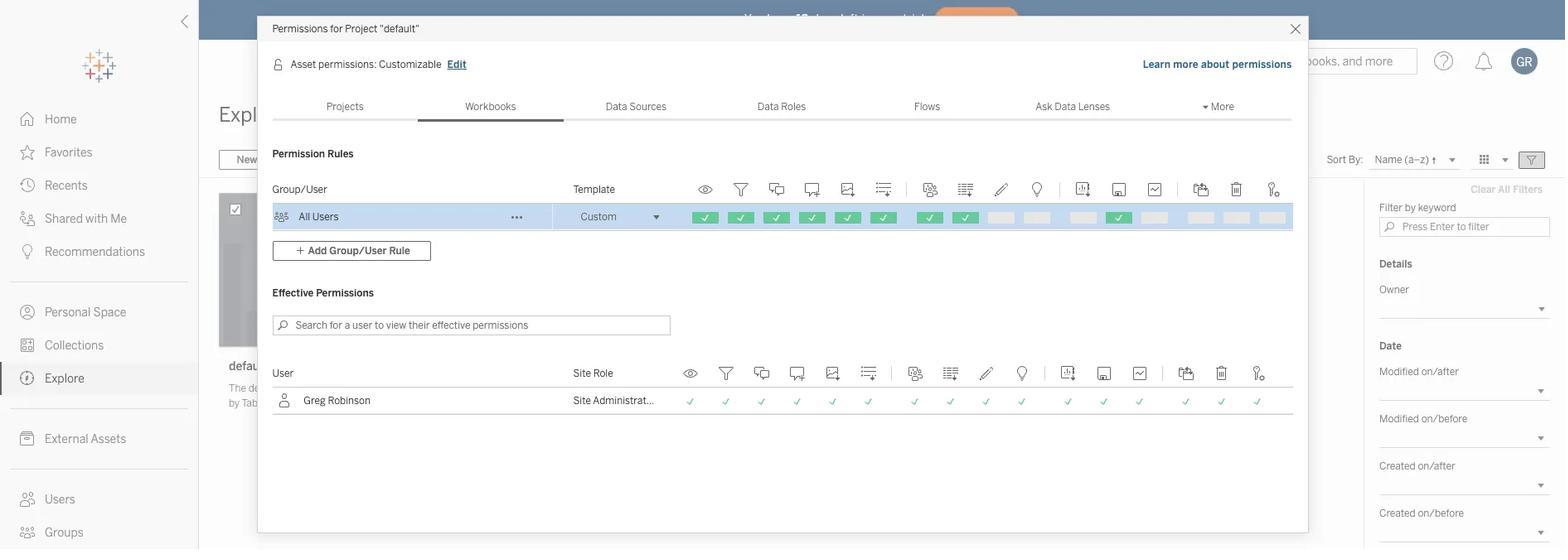 Task type: describe. For each thing, give the bounding box(es) containing it.
more
[[1212, 101, 1235, 113]]

download full data image
[[956, 182, 976, 197]]

permissions:
[[318, 59, 377, 70]]

by text only_f5he34f image for users
[[20, 493, 35, 508]]

customizable
[[379, 59, 442, 70]]

all users
[[299, 211, 339, 223]]

buy now button
[[935, 7, 1020, 33]]

you
[[745, 12, 764, 26]]

administrator
[[593, 396, 656, 407]]

Filter by keyword text field
[[1380, 217, 1551, 237]]

web edit image
[[991, 182, 1011, 197]]

by text only_f5he34f image for external assets
[[20, 432, 35, 447]]

explore inside main navigation. press the up and down arrow keys to access links. 'element'
[[45, 372, 84, 386]]

all users row
[[272, 204, 1293, 231]]

external
[[45, 433, 88, 447]]

download summary data image
[[874, 182, 894, 197]]

user
[[272, 368, 294, 380]]

by text only_f5he34f image for shared with me
[[20, 211, 35, 226]]

recommendations link
[[0, 236, 198, 269]]

tableau.
[[242, 398, 280, 410]]

data roles
[[758, 101, 806, 113]]

view image for site role
[[680, 367, 700, 382]]

create/refresh metrics image for template
[[1145, 182, 1165, 197]]

created for created on/after
[[1380, 461, 1416, 473]]

select all button
[[295, 150, 361, 170]]

effective
[[272, 288, 314, 299]]

permissions tab list
[[272, 92, 1292, 122]]

asset
[[291, 59, 316, 70]]

trial.
[[903, 12, 928, 26]]

download summary data image
[[859, 367, 879, 382]]

by inside the default project that was automatically created by tableau.
[[229, 398, 240, 410]]

view comments image for site role
[[752, 367, 772, 382]]

uploaded
[[653, 383, 695, 395]]

creator
[[659, 396, 693, 407]]

personal
[[45, 306, 91, 320]]

by text only_f5he34f image for personal space
[[20, 305, 35, 320]]

delete image
[[1212, 367, 1232, 382]]

your
[[875, 12, 900, 26]]

Search for a user to view their effective permissions text field
[[272, 316, 671, 336]]

recents link
[[0, 169, 198, 202]]

the default project that was automatically created by tableau.
[[229, 383, 456, 410]]

clear all filters button
[[1464, 180, 1551, 200]]

overwrite image
[[1109, 182, 1129, 197]]

left
[[841, 12, 859, 26]]

modified on/after
[[1380, 367, 1460, 378]]

site administrator creator
[[573, 396, 693, 407]]

grid containing group/user
[[272, 177, 1293, 231]]

permissions for project "default"
[[272, 23, 420, 35]]

sort
[[1327, 154, 1347, 166]]

users link
[[0, 484, 198, 517]]

0 vertical spatial permissions
[[272, 23, 328, 35]]

flows
[[915, 101, 941, 113]]

samples.
[[493, 398, 533, 410]]

grid containing user
[[272, 361, 1293, 415]]

groups link
[[0, 517, 198, 550]]

by text only_f5he34f image for groups
[[20, 526, 35, 541]]

greg robinson
[[304, 396, 371, 407]]

recents
[[45, 179, 88, 193]]

view image for template
[[695, 182, 715, 197]]

clear all filters
[[1471, 184, 1543, 196]]

shared with me link
[[0, 202, 198, 236]]

by text only_f5he34f image for home
[[20, 112, 35, 127]]

space
[[93, 306, 126, 320]]

asset permissions: customizable
[[291, 59, 442, 70]]

more
[[1174, 59, 1199, 70]]

set permissions image
[[1248, 367, 1268, 382]]

assets
[[91, 433, 126, 447]]

13
[[796, 12, 809, 26]]

filter image for template
[[731, 182, 751, 197]]

site for site role
[[573, 368, 591, 380]]

samples image
[[483, 193, 731, 347]]

users inside row
[[313, 211, 339, 223]]

move image
[[1176, 367, 1196, 382]]

with
[[86, 212, 108, 226]]

learn
[[1144, 59, 1171, 70]]

workbooks
[[465, 101, 516, 113]]

on/after for created on/after
[[1419, 461, 1456, 473]]

modified for modified on/after
[[1380, 367, 1420, 378]]

▾ more
[[1203, 101, 1235, 113]]

permissions
[[1233, 59, 1293, 70]]

you have 13 days left in your trial.
[[745, 12, 928, 26]]

select all
[[306, 154, 351, 166]]

web edit image
[[977, 367, 996, 382]]

data sources
[[606, 101, 667, 113]]

favorites
[[45, 146, 93, 160]]

download image/pdf image for template
[[838, 182, 858, 197]]

row containing greg robinson
[[272, 388, 1293, 415]]

run explain data image for site role
[[1012, 367, 1032, 382]]

0 vertical spatial by
[[1406, 202, 1417, 214]]

group/user
[[272, 184, 328, 196]]

projects
[[327, 101, 364, 113]]

by text only_f5he34f image for favorites
[[20, 145, 35, 160]]

delete image
[[1227, 182, 1247, 197]]

0 vertical spatial explore
[[219, 103, 287, 127]]

explore link
[[0, 362, 198, 396]]

download full data image
[[941, 367, 961, 382]]

that
[[317, 383, 335, 395]]

home
[[45, 113, 77, 127]]

all inside row
[[299, 211, 310, 223]]

site for site administrator creator
[[573, 396, 591, 407]]

overwrite image
[[1094, 367, 1114, 382]]

created on/before
[[1380, 508, 1465, 520]]

collections link
[[0, 329, 198, 362]]

personal space link
[[0, 296, 198, 329]]

permissions for project "default" dialog
[[258, 17, 1308, 550]]



Task type: locate. For each thing, give the bounding box(es) containing it.
site up includes
[[573, 368, 591, 380]]

shared
[[45, 212, 83, 226]]

by right filter
[[1406, 202, 1417, 214]]

by text only_f5he34f image for recents
[[20, 178, 35, 193]]

by text only_f5he34f image inside explore link
[[20, 372, 35, 386]]

all for clear
[[1499, 184, 1511, 196]]

select
[[306, 154, 336, 166]]

2 data from the left
[[758, 101, 779, 113]]

collections
[[45, 339, 104, 353]]

automatically up "administrator"
[[589, 383, 650, 395]]

1 by text only_f5he34f image from the top
[[20, 178, 35, 193]]

modified down the "date"
[[1380, 367, 1420, 378]]

all inside button
[[1499, 184, 1511, 196]]

download image/pdf image for site role
[[823, 367, 843, 382]]

now
[[977, 15, 999, 25]]

default
[[229, 360, 267, 374], [249, 383, 280, 395]]

2 project from the left
[[514, 383, 546, 395]]

me
[[111, 212, 127, 226]]

view comments image
[[767, 182, 787, 197], [752, 367, 772, 382]]

on/after
[[1422, 367, 1460, 378], [1419, 461, 1456, 473]]

1 horizontal spatial automatically
[[589, 383, 650, 395]]

share customized image
[[905, 367, 925, 382]]

details
[[1380, 259, 1413, 270]]

by text only_f5he34f image inside the groups "link"
[[20, 526, 35, 541]]

1 horizontal spatial explore
[[219, 103, 287, 127]]

by text only_f5he34f image inside recents link
[[20, 178, 35, 193]]

grid
[[272, 177, 1293, 231], [272, 361, 1293, 415]]

date
[[1380, 341, 1402, 352]]

add comments image up 'all users' row group
[[802, 182, 822, 197]]

on/after for modified on/after
[[1422, 367, 1460, 378]]

on/after down "modified on/before"
[[1419, 461, 1456, 473]]

permissions
[[272, 23, 328, 35], [316, 288, 374, 299]]

0 vertical spatial by text only_f5he34f image
[[20, 178, 35, 193]]

by text only_f5he34f image inside collections link
[[20, 338, 35, 353]]

by text only_f5he34f image left recents
[[20, 178, 35, 193]]

download/save a copy image left overwrite image
[[1074, 182, 1094, 197]]

1 horizontal spatial users
[[313, 211, 339, 223]]

1 grid from the top
[[272, 177, 1293, 231]]

0 horizontal spatial explore
[[45, 372, 84, 386]]

permissions up asset
[[272, 23, 328, 35]]

▾
[[1203, 101, 1209, 113]]

site role
[[573, 368, 614, 380]]

group permission rule image
[[275, 210, 290, 225]]

2 by text only_f5he34f image from the top
[[20, 305, 35, 320]]

by text only_f5he34f image inside users link
[[20, 493, 35, 508]]

filter
[[1380, 202, 1403, 214]]

about
[[1202, 59, 1230, 70]]

2 grid from the top
[[272, 361, 1293, 415]]

was
[[337, 383, 355, 395]]

by text only_f5he34f image left "external"
[[20, 432, 35, 447]]

0 vertical spatial view comments image
[[767, 182, 787, 197]]

by text only_f5he34f image inside 'home' link
[[20, 112, 35, 127]]

run explain data image for template
[[1027, 182, 1047, 197]]

0 vertical spatial all
[[338, 154, 351, 166]]

1 horizontal spatial by
[[1406, 202, 1417, 214]]

all right group permission rule image
[[299, 211, 310, 223]]

add comments image for site role
[[787, 367, 807, 382]]

1 vertical spatial download image/pdf image
[[823, 367, 843, 382]]

1 vertical spatial by
[[229, 398, 240, 410]]

created
[[421, 383, 456, 395]]

modified for modified on/before
[[1380, 414, 1420, 425]]

3 by text only_f5he34f image from the top
[[20, 211, 35, 226]]

1 by text only_f5he34f image from the top
[[20, 112, 35, 127]]

data left sources
[[606, 101, 628, 113]]

filter image for site role
[[716, 367, 736, 382]]

explore down collections
[[45, 372, 84, 386]]

0 horizontal spatial automatically
[[357, 383, 419, 395]]

1 vertical spatial permissions
[[316, 288, 374, 299]]

1 vertical spatial default
[[249, 383, 280, 395]]

share customized image
[[920, 182, 940, 197]]

sort by:
[[1327, 154, 1364, 166]]

users down group/user
[[313, 211, 339, 223]]

add comments image left download summary data image
[[787, 367, 807, 382]]

4 by text only_f5he34f image from the top
[[20, 245, 35, 260]]

explore
[[219, 103, 287, 127], [45, 372, 84, 386]]

1 horizontal spatial data
[[758, 101, 779, 113]]

buy now
[[956, 15, 999, 25]]

download/save a copy image for site role
[[1059, 367, 1079, 382]]

project inside the default project that was automatically created by tableau.
[[282, 383, 314, 395]]

0 vertical spatial filter image
[[731, 182, 751, 197]]

1 vertical spatial on/after
[[1419, 461, 1456, 473]]

by text only_f5he34f image left recommendations
[[20, 245, 35, 260]]

1 vertical spatial by text only_f5he34f image
[[20, 305, 35, 320]]

external assets link
[[0, 423, 198, 456]]

template
[[573, 184, 616, 196]]

sources
[[630, 101, 667, 113]]

0 horizontal spatial data
[[606, 101, 628, 113]]

filter image
[[731, 182, 751, 197], [716, 367, 736, 382]]

shared with me
[[45, 212, 127, 226]]

run explain data image right web edit icon
[[1012, 367, 1032, 382]]

by text only_f5he34f image for collections
[[20, 338, 35, 353]]

filters
[[1514, 184, 1543, 196]]

the
[[229, 383, 246, 395]]

2 by text only_f5he34f image from the top
[[20, 145, 35, 160]]

explore up 'new' popup button
[[219, 103, 287, 127]]

by text only_f5he34f image left collections
[[20, 338, 35, 353]]

site
[[573, 368, 591, 380], [573, 396, 591, 407]]

1 created from the top
[[1380, 461, 1416, 473]]

by text only_f5he34f image inside favorites link
[[20, 145, 35, 160]]

1 vertical spatial site
[[573, 396, 591, 407]]

users
[[313, 211, 339, 223], [45, 493, 75, 508]]

by text only_f5he34f image left "personal"
[[20, 305, 35, 320]]

2 automatically from the left
[[589, 383, 650, 395]]

2 horizontal spatial data
[[1055, 101, 1077, 113]]

0 vertical spatial grid
[[272, 177, 1293, 231]]

new button
[[219, 150, 285, 170]]

external assets
[[45, 433, 126, 447]]

owner
[[1380, 284, 1410, 296]]

download image/pdf image left download summary data icon
[[838, 182, 858, 197]]

by text only_f5he34f image down collections link
[[20, 372, 35, 386]]

create/refresh metrics image
[[1145, 182, 1165, 197], [1130, 367, 1150, 382]]

created for created on/before
[[1380, 508, 1416, 520]]

permission rules
[[272, 148, 354, 160]]

groups
[[45, 527, 84, 541]]

project up the greg
[[282, 383, 314, 395]]

view image
[[695, 182, 715, 197], [680, 367, 700, 382]]

permissions right effective
[[316, 288, 374, 299]]

created up created on/before
[[1380, 461, 1416, 473]]

1 project from the left
[[282, 383, 314, 395]]

by down the
[[229, 398, 240, 410]]

0 horizontal spatial by
[[229, 398, 240, 410]]

1 data from the left
[[606, 101, 628, 113]]

by text only_f5he34f image inside personal space 'link'
[[20, 305, 35, 320]]

keyword
[[1419, 202, 1457, 214]]

2 site from the top
[[573, 396, 591, 407]]

have
[[767, 12, 793, 26]]

data right ask
[[1055, 101, 1077, 113]]

1 vertical spatial created
[[1380, 508, 1416, 520]]

clear
[[1471, 184, 1496, 196]]

add comments image
[[802, 182, 822, 197], [787, 367, 807, 382]]

6 by text only_f5he34f image from the top
[[20, 372, 35, 386]]

create/refresh metrics image for site role
[[1130, 367, 1150, 382]]

filter by keyword
[[1380, 202, 1457, 214]]

on/after up "modified on/before"
[[1422, 367, 1460, 378]]

default up tableau.
[[249, 383, 280, 395]]

set permissions image
[[1263, 182, 1283, 197]]

on/before for modified on/before
[[1422, 414, 1468, 425]]

by text only_f5he34f image left home
[[20, 112, 35, 127]]

download image/pdf image
[[838, 182, 858, 197], [823, 367, 843, 382]]

default image
[[219, 193, 468, 347]]

this project includes automatically uploaded samples.
[[493, 383, 695, 410]]

0 vertical spatial created
[[1380, 461, 1416, 473]]

created
[[1380, 461, 1416, 473], [1380, 508, 1416, 520]]

for
[[330, 23, 343, 35]]

by text only_f5he34f image
[[20, 178, 35, 193], [20, 305, 35, 320]]

by text only_f5he34f image
[[20, 112, 35, 127], [20, 145, 35, 160], [20, 211, 35, 226], [20, 245, 35, 260], [20, 338, 35, 353], [20, 372, 35, 386], [20, 432, 35, 447], [20, 493, 35, 508], [20, 526, 35, 541]]

modified
[[1380, 367, 1420, 378], [1380, 414, 1420, 425]]

by text only_f5he34f image inside recommendations "link"
[[20, 245, 35, 260]]

default inside the default project that was automatically created by tableau.
[[249, 383, 280, 395]]

0 horizontal spatial all
[[299, 211, 310, 223]]

1 automatically from the left
[[357, 383, 419, 395]]

8 by text only_f5he34f image from the top
[[20, 493, 35, 508]]

download/save a copy image for template
[[1074, 182, 1094, 197]]

learn more about permissions link
[[1143, 56, 1293, 73]]

ask data lenses
[[1036, 101, 1111, 113]]

by text only_f5he34f image left favorites
[[20, 145, 35, 160]]

1 vertical spatial users
[[45, 493, 75, 508]]

effective permissions
[[272, 288, 374, 299]]

1 modified from the top
[[1380, 367, 1420, 378]]

0 vertical spatial modified
[[1380, 367, 1420, 378]]

move image
[[1191, 182, 1211, 197]]

data
[[606, 101, 628, 113], [758, 101, 779, 113], [1055, 101, 1077, 113]]

2 horizontal spatial all
[[1499, 184, 1511, 196]]

permission
[[272, 148, 325, 160]]

1 vertical spatial all
[[1499, 184, 1511, 196]]

view image up 'uploaded' in the left of the page
[[680, 367, 700, 382]]

by text only_f5he34f image for recommendations
[[20, 245, 35, 260]]

0 vertical spatial download/save a copy image
[[1074, 182, 1094, 197]]

all right clear
[[1499, 184, 1511, 196]]

on/before down modified on/after
[[1422, 414, 1468, 425]]

1 vertical spatial filter image
[[716, 367, 736, 382]]

site inside row
[[573, 396, 591, 407]]

1 vertical spatial download/save a copy image
[[1059, 367, 1079, 382]]

2 vertical spatial all
[[299, 211, 310, 223]]

download/save a copy image left overwrite icon
[[1059, 367, 1079, 382]]

0 vertical spatial site
[[573, 368, 591, 380]]

download image/pdf image left download summary data image
[[823, 367, 843, 382]]

personal space
[[45, 306, 126, 320]]

site down includes
[[573, 396, 591, 407]]

view comments image for template
[[767, 182, 787, 197]]

role
[[594, 368, 614, 380]]

main navigation. press the up and down arrow keys to access links. element
[[0, 103, 198, 550]]

1 vertical spatial explore
[[45, 372, 84, 386]]

data for data roles
[[758, 101, 779, 113]]

recommendations
[[45, 245, 145, 260]]

0 vertical spatial download image/pdf image
[[838, 182, 858, 197]]

0 vertical spatial on/after
[[1422, 367, 1460, 378]]

1 vertical spatial view comments image
[[752, 367, 772, 382]]

by text only_f5he34f image for explore
[[20, 372, 35, 386]]

0 vertical spatial default
[[229, 360, 267, 374]]

by text only_f5he34f image inside shared with me link
[[20, 211, 35, 226]]

all for select
[[338, 154, 351, 166]]

by text only_f5he34f image up the groups "link"
[[20, 493, 35, 508]]

0 vertical spatial on/before
[[1422, 414, 1468, 425]]

default up the
[[229, 360, 267, 374]]

on/before down created on/after
[[1419, 508, 1465, 520]]

ask
[[1036, 101, 1053, 113]]

includes
[[549, 383, 586, 395]]

9 by text only_f5he34f image from the top
[[20, 526, 35, 541]]

home link
[[0, 103, 198, 136]]

5 by text only_f5he34f image from the top
[[20, 338, 35, 353]]

created down created on/after
[[1380, 508, 1416, 520]]

7 by text only_f5he34f image from the top
[[20, 432, 35, 447]]

0 horizontal spatial project
[[282, 383, 314, 395]]

users inside main navigation. press the up and down arrow keys to access links. 'element'
[[45, 493, 75, 508]]

1 vertical spatial add comments image
[[787, 367, 807, 382]]

0 vertical spatial view image
[[695, 182, 715, 197]]

create/refresh metrics image right overwrite icon
[[1130, 367, 1150, 382]]

user permission rule image
[[277, 394, 292, 409]]

row
[[272, 388, 1293, 415]]

all inside button
[[338, 154, 351, 166]]

1 vertical spatial create/refresh metrics image
[[1130, 367, 1150, 382]]

rules
[[328, 148, 354, 160]]

all users row group
[[272, 204, 1293, 231]]

on/before
[[1422, 414, 1468, 425], [1419, 508, 1465, 520]]

edit link
[[447, 56, 468, 73]]

modified up created on/after
[[1380, 414, 1420, 425]]

edit
[[447, 59, 467, 70]]

by text only_f5he34f image left shared
[[20, 211, 35, 226]]

2 created from the top
[[1380, 508, 1416, 520]]

data for data sources
[[606, 101, 628, 113]]

on/before for created on/before
[[1419, 508, 1465, 520]]

create/refresh metrics image right overwrite image
[[1145, 182, 1165, 197]]

automatically up robinson
[[357, 383, 419, 395]]

data left 'roles'
[[758, 101, 779, 113]]

0 vertical spatial run explain data image
[[1027, 182, 1047, 197]]

days
[[812, 12, 838, 26]]

1 vertical spatial view image
[[680, 367, 700, 382]]

1 vertical spatial on/before
[[1419, 508, 1465, 520]]

automatically inside this project includes automatically uploaded samples.
[[589, 383, 650, 395]]

1 vertical spatial grid
[[272, 361, 1293, 415]]

"default"
[[380, 23, 420, 35]]

new
[[237, 154, 258, 166]]

run explain data image
[[1027, 182, 1047, 197], [1012, 367, 1032, 382]]

download/save a copy image
[[1074, 182, 1094, 197], [1059, 367, 1079, 382]]

users up groups at the left of page
[[45, 493, 75, 508]]

1 site from the top
[[573, 368, 591, 380]]

3 data from the left
[[1055, 101, 1077, 113]]

by text only_f5he34f image inside external assets link
[[20, 432, 35, 447]]

project up "samples."
[[514, 383, 546, 395]]

roles
[[781, 101, 806, 113]]

robinson
[[328, 396, 371, 407]]

by:
[[1349, 154, 1364, 166]]

0 vertical spatial create/refresh metrics image
[[1145, 182, 1165, 197]]

1 vertical spatial run explain data image
[[1012, 367, 1032, 382]]

automatically
[[357, 383, 419, 395], [589, 383, 650, 395]]

view image up all users row at the top of the page
[[695, 182, 715, 197]]

all right the select
[[338, 154, 351, 166]]

0 horizontal spatial users
[[45, 493, 75, 508]]

project inside this project includes automatically uploaded samples.
[[514, 383, 546, 395]]

1 vertical spatial modified
[[1380, 414, 1420, 425]]

1 horizontal spatial all
[[338, 154, 351, 166]]

automatically inside the default project that was automatically created by tableau.
[[357, 383, 419, 395]]

1 horizontal spatial project
[[514, 383, 546, 395]]

run explain data image right web edit image
[[1027, 182, 1047, 197]]

navigation panel element
[[0, 50, 198, 550]]

2 modified from the top
[[1380, 414, 1420, 425]]

in
[[862, 12, 872, 26]]

add comments image for template
[[802, 182, 822, 197]]

learn more about permissions
[[1144, 59, 1293, 70]]

modified on/before
[[1380, 414, 1468, 425]]

lenses
[[1079, 101, 1111, 113]]

by text only_f5he34f image left groups at the left of page
[[20, 526, 35, 541]]

project
[[345, 23, 378, 35]]

0 vertical spatial add comments image
[[802, 182, 822, 197]]

0 vertical spatial users
[[313, 211, 339, 223]]

favorites link
[[0, 136, 198, 169]]



Task type: vqa. For each thing, say whether or not it's contained in the screenshot.
JAMES
no



